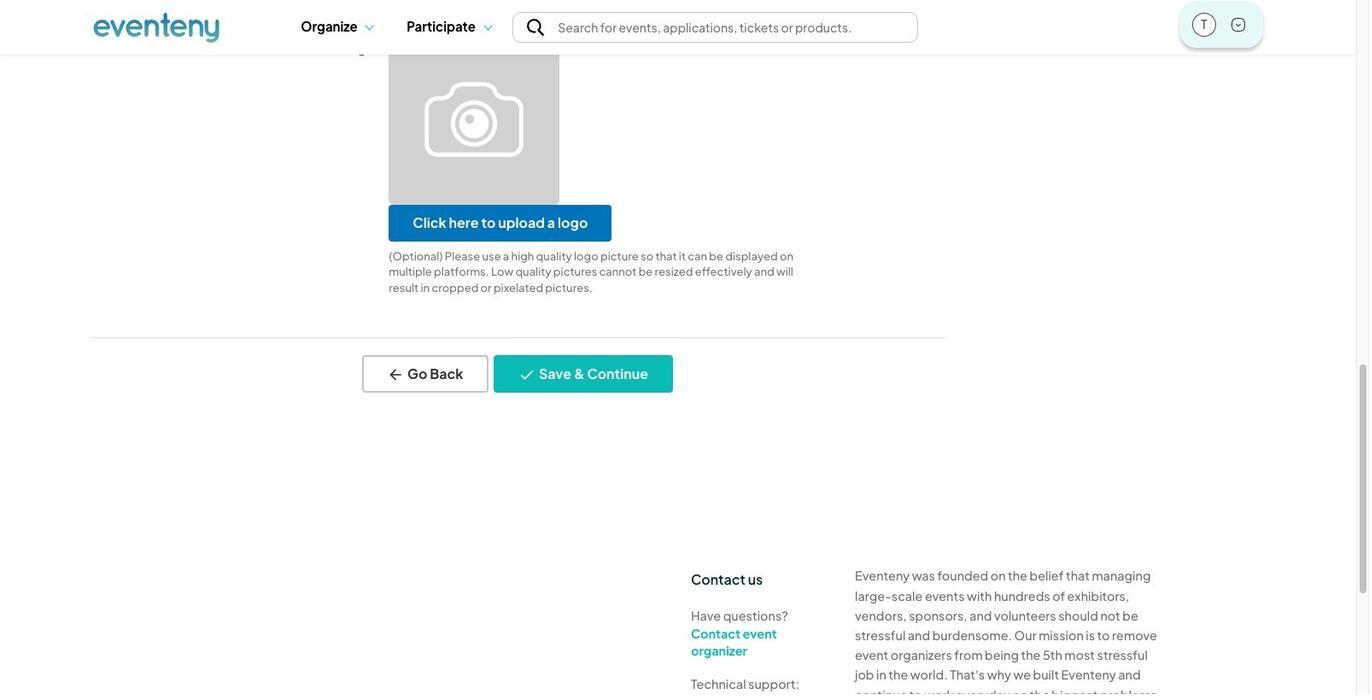 Task type: locate. For each thing, give the bounding box(es) containing it.
main element
[[93, 0, 1264, 54]]



Task type: vqa. For each thing, say whether or not it's contained in the screenshot.
Main element at the top of the page
yes



Task type: describe. For each thing, give the bounding box(es) containing it.
tara element
[[1193, 13, 1216, 34]]

eventeny logo image
[[93, 12, 220, 43]]

search image
[[527, 19, 544, 36]]



